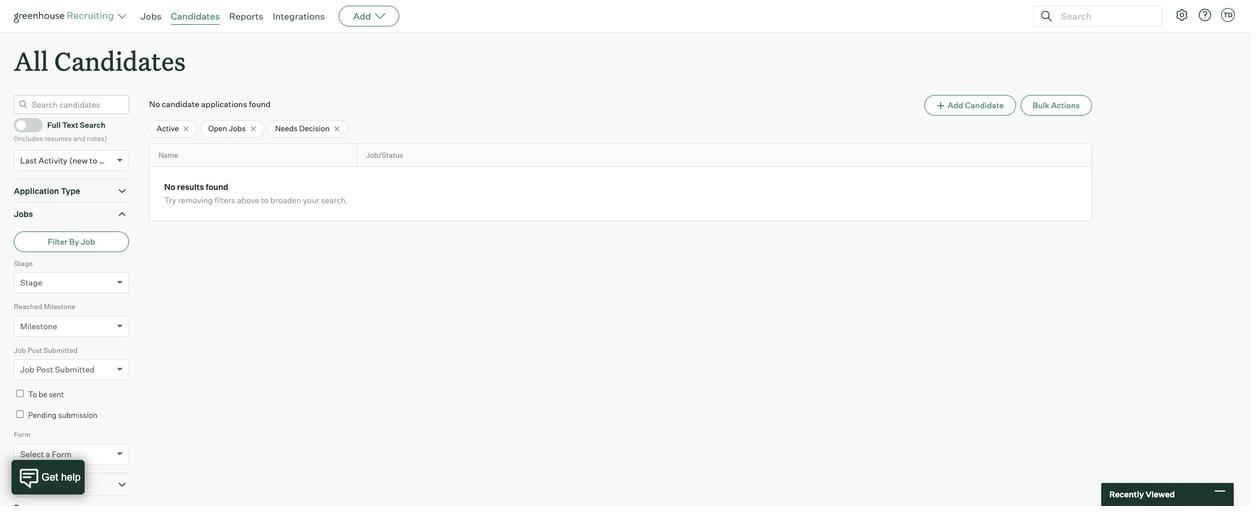 Task type: vqa. For each thing, say whether or not it's contained in the screenshot.
Job Setup link at the left top of page
no



Task type: locate. For each thing, give the bounding box(es) containing it.
0 vertical spatial post
[[28, 346, 42, 355]]

integrations link
[[273, 10, 325, 22]]

submission
[[58, 411, 97, 420]]

add for add
[[353, 10, 371, 22]]

0 vertical spatial job post submitted
[[14, 346, 78, 355]]

found up filters
[[206, 182, 228, 192]]

0 horizontal spatial jobs
[[14, 209, 33, 219]]

actions
[[1051, 100, 1080, 110]]

application
[[14, 186, 59, 196]]

activity
[[39, 155, 68, 165]]

last activity (new to old) option
[[20, 155, 114, 165]]

details
[[41, 480, 69, 490]]

bulk actions
[[1033, 100, 1080, 110]]

1 vertical spatial job
[[14, 346, 26, 355]]

1 horizontal spatial jobs
[[141, 10, 162, 22]]

applications
[[201, 99, 247, 109]]

0 vertical spatial to
[[90, 155, 97, 165]]

2 vertical spatial job
[[20, 365, 34, 375]]

to inside no results found try removing filters above to broaden your search.
[[261, 196, 269, 205]]

1 horizontal spatial form
[[52, 449, 72, 459]]

0 vertical spatial no
[[149, 99, 160, 109]]

checkmark image
[[19, 121, 28, 129]]

form right a
[[52, 449, 72, 459]]

found inside no results found try removing filters above to broaden your search.
[[206, 182, 228, 192]]

select a form
[[20, 449, 72, 459]]

1 vertical spatial no
[[164, 182, 175, 192]]

open
[[208, 124, 227, 133]]

open jobs
[[208, 124, 246, 133]]

application type
[[14, 186, 80, 196]]

1 vertical spatial to
[[261, 196, 269, 205]]

post
[[28, 346, 42, 355], [36, 365, 53, 375]]

to
[[90, 155, 97, 165], [261, 196, 269, 205]]

full
[[47, 120, 61, 130]]

no
[[149, 99, 160, 109], [164, 182, 175, 192]]

form
[[14, 431, 31, 439], [52, 449, 72, 459]]

candidates
[[171, 10, 220, 22], [54, 44, 186, 78]]

Search text field
[[1058, 8, 1152, 24]]

1 vertical spatial jobs
[[229, 124, 246, 133]]

job/status
[[366, 151, 403, 160]]

0 horizontal spatial to
[[90, 155, 97, 165]]

job inside button
[[81, 237, 95, 246]]

no up try
[[164, 182, 175, 192]]

name
[[158, 151, 178, 160]]

candidates link
[[171, 10, 220, 22]]

job
[[81, 237, 95, 246], [14, 346, 26, 355], [20, 365, 34, 375]]

0 vertical spatial jobs
[[141, 10, 162, 22]]

reports link
[[229, 10, 264, 22]]

greenhouse recruiting image
[[14, 9, 118, 23]]

decision
[[299, 124, 330, 133]]

1 horizontal spatial add
[[948, 100, 964, 110]]

above
[[237, 196, 259, 205]]

form element
[[14, 429, 129, 473]]

milestone down reached milestone
[[20, 321, 57, 331]]

reached milestone element
[[14, 301, 129, 345]]

0 horizontal spatial form
[[14, 431, 31, 439]]

all candidates
[[14, 44, 186, 78]]

add inside popup button
[[353, 10, 371, 22]]

no for no results found try removing filters above to broaden your search.
[[164, 182, 175, 192]]

no inside no results found try removing filters above to broaden your search.
[[164, 182, 175, 192]]

0 horizontal spatial found
[[206, 182, 228, 192]]

no results found try removing filters above to broaden your search.
[[164, 182, 348, 205]]

no left candidate on the top left
[[149, 99, 160, 109]]

0 vertical spatial found
[[249, 99, 271, 109]]

form down pending submission checkbox
[[14, 431, 31, 439]]

to right above
[[261, 196, 269, 205]]

candidates down jobs link
[[54, 44, 186, 78]]

reached milestone
[[14, 303, 75, 311]]

1 vertical spatial add
[[948, 100, 964, 110]]

active
[[157, 124, 179, 133]]

last
[[20, 155, 37, 165]]

resumes
[[45, 134, 72, 143]]

add for add candidate
[[948, 100, 964, 110]]

submitted
[[44, 346, 78, 355], [55, 365, 95, 375]]

job post submitted up sent
[[20, 365, 95, 375]]

stage element
[[14, 258, 129, 301]]

(new
[[69, 155, 88, 165]]

1 horizontal spatial to
[[261, 196, 269, 205]]

milestone down stage element at left
[[44, 303, 75, 311]]

1 vertical spatial form
[[52, 449, 72, 459]]

reports
[[229, 10, 264, 22]]

0 vertical spatial add
[[353, 10, 371, 22]]

0 vertical spatial submitted
[[44, 346, 78, 355]]

broaden
[[270, 196, 301, 205]]

found right applications
[[249, 99, 271, 109]]

old)
[[99, 155, 114, 165]]

submitted down reached milestone element
[[44, 346, 78, 355]]

0 horizontal spatial no
[[149, 99, 160, 109]]

to left 'old)'
[[90, 155, 97, 165]]

2 horizontal spatial jobs
[[229, 124, 246, 133]]

candidates right jobs link
[[171, 10, 220, 22]]

to
[[28, 390, 37, 399]]

post down reached
[[28, 346, 42, 355]]

job post submitted
[[14, 346, 78, 355], [20, 365, 95, 375]]

jobs
[[141, 10, 162, 22], [229, 124, 246, 133], [14, 209, 33, 219]]

pending submission
[[28, 411, 97, 420]]

td button
[[1219, 6, 1238, 24]]

bulk
[[1033, 100, 1050, 110]]

try
[[164, 196, 176, 205]]

milestone
[[44, 303, 75, 311], [20, 321, 57, 331]]

add
[[353, 10, 371, 22], [948, 100, 964, 110]]

submitted up sent
[[55, 365, 95, 375]]

found
[[249, 99, 271, 109], [206, 182, 228, 192]]

0 vertical spatial form
[[14, 431, 31, 439]]

To be sent checkbox
[[16, 390, 24, 398]]

post up the to be sent on the left bottom
[[36, 365, 53, 375]]

0 horizontal spatial add
[[353, 10, 371, 22]]

1 horizontal spatial no
[[164, 182, 175, 192]]

1 vertical spatial found
[[206, 182, 228, 192]]

add button
[[339, 6, 399, 27]]

0 vertical spatial job
[[81, 237, 95, 246]]

jobs right the open
[[229, 124, 246, 133]]

Pending submission checkbox
[[16, 411, 24, 418]]

jobs left candidates link
[[141, 10, 162, 22]]

stage
[[14, 259, 33, 268], [20, 278, 42, 288]]

job post submitted down reached milestone element
[[14, 346, 78, 355]]

1 horizontal spatial found
[[249, 99, 271, 109]]

jobs down application
[[14, 209, 33, 219]]



Task type: describe. For each thing, give the bounding box(es) containing it.
removing
[[178, 196, 213, 205]]

and
[[73, 134, 85, 143]]

job post submitted element
[[14, 345, 129, 388]]

filter
[[48, 237, 68, 246]]

select
[[20, 449, 44, 459]]

2 vertical spatial jobs
[[14, 209, 33, 219]]

be
[[39, 390, 47, 399]]

your
[[303, 196, 319, 205]]

td
[[1224, 11, 1233, 19]]

Search candidates field
[[14, 95, 129, 114]]

recently viewed
[[1110, 490, 1175, 500]]

text
[[62, 120, 78, 130]]

bulk actions link
[[1021, 95, 1092, 116]]

profile details
[[14, 480, 69, 490]]

1 vertical spatial post
[[36, 365, 53, 375]]

integrations
[[273, 10, 325, 22]]

needs decision
[[275, 124, 330, 133]]

notes)
[[87, 134, 107, 143]]

0 vertical spatial milestone
[[44, 303, 75, 311]]

candidate
[[162, 99, 199, 109]]

configure image
[[1175, 8, 1189, 22]]

add candidate link
[[925, 95, 1016, 116]]

td button
[[1221, 8, 1235, 22]]

pending
[[28, 411, 57, 420]]

last activity (new to old)
[[20, 155, 114, 165]]

all
[[14, 44, 48, 78]]

1 vertical spatial submitted
[[55, 365, 95, 375]]

search.
[[321, 196, 348, 205]]

1 vertical spatial candidates
[[54, 44, 186, 78]]

a
[[46, 449, 50, 459]]

no candidate applications found
[[149, 99, 271, 109]]

needs
[[275, 124, 298, 133]]

1 vertical spatial job post submitted
[[20, 365, 95, 375]]

search
[[80, 120, 105, 130]]

viewed
[[1146, 490, 1175, 500]]

(includes
[[14, 134, 43, 143]]

to be sent
[[28, 390, 64, 399]]

add candidate
[[948, 100, 1004, 110]]

1 vertical spatial milestone
[[20, 321, 57, 331]]

candidate
[[965, 100, 1004, 110]]

filter by job button
[[14, 231, 129, 252]]

results
[[177, 182, 204, 192]]

recently
[[1110, 490, 1144, 500]]

full text search (includes resumes and notes)
[[14, 120, 107, 143]]

type
[[61, 186, 80, 196]]

no for no candidate applications found
[[149, 99, 160, 109]]

filters
[[215, 196, 235, 205]]

by
[[69, 237, 79, 246]]

filter by job
[[48, 237, 95, 246]]

0 vertical spatial candidates
[[171, 10, 220, 22]]

reached
[[14, 303, 42, 311]]

1 vertical spatial stage
[[20, 278, 42, 288]]

0 vertical spatial stage
[[14, 259, 33, 268]]

profile
[[14, 480, 39, 490]]

jobs link
[[141, 10, 162, 22]]

sent
[[49, 390, 64, 399]]



